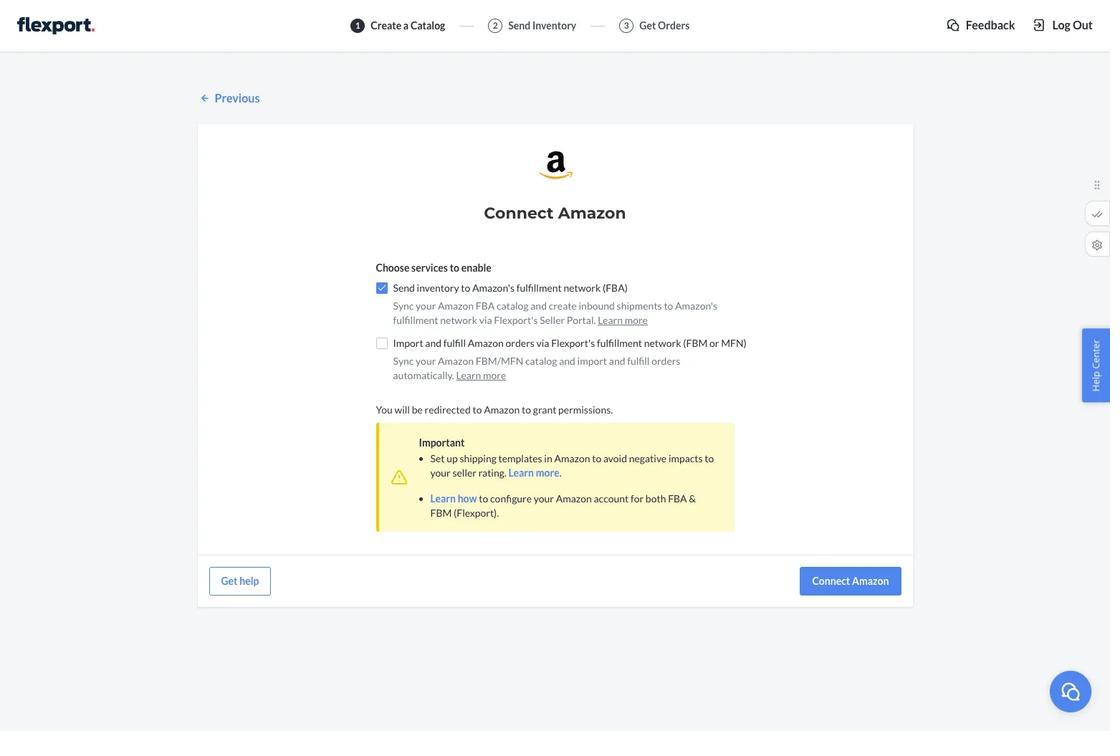 Task type: locate. For each thing, give the bounding box(es) containing it.
to right shipments
[[664, 300, 673, 312]]

1 horizontal spatial via
[[537, 337, 549, 349]]

flexport's down send inventory to amazon's fulfillment network (fba)
[[494, 314, 538, 326]]

send right 2
[[509, 19, 531, 32]]

0 vertical spatial flexport's
[[494, 314, 538, 326]]

0 horizontal spatial connect amazon
[[484, 203, 626, 223]]

0 horizontal spatial get
[[221, 575, 238, 587]]

2 vertical spatial more
[[536, 467, 560, 479]]

1 horizontal spatial send
[[509, 19, 531, 32]]

2 vertical spatial learn more button
[[509, 466, 560, 480]]

1 vertical spatial get
[[221, 575, 238, 587]]

catalog inside the sync your amazon fba catalog and create inbound shipments to amazon's fulfillment network via flexport's seller portal.
[[497, 300, 529, 312]]

0 vertical spatial learn more button
[[598, 313, 648, 327]]

amazon inside to configure your amazon account for both fba & fbm (flexport).
[[556, 492, 592, 505]]

learn how
[[430, 492, 477, 505]]

amazon's down enable
[[472, 282, 515, 294]]

amazon
[[558, 203, 626, 223], [438, 300, 474, 312], [468, 337, 504, 349], [438, 355, 474, 367], [484, 403, 520, 416], [554, 452, 590, 464], [556, 492, 592, 505], [852, 575, 889, 587]]

0 vertical spatial fulfill
[[444, 337, 466, 349]]

2 sync from the top
[[393, 355, 414, 367]]

(fba)
[[603, 282, 628, 294]]

connect
[[484, 203, 554, 223], [813, 575, 850, 587]]

more down shipments
[[625, 314, 648, 326]]

1 vertical spatial send
[[393, 282, 415, 294]]

to left avoid
[[592, 452, 602, 464]]

create a catalog
[[371, 19, 445, 32]]

choose services to enable
[[376, 262, 492, 274]]

1 vertical spatial orders
[[652, 355, 681, 367]]

1 vertical spatial catalog
[[525, 355, 557, 367]]

1 horizontal spatial fulfillment
[[517, 282, 562, 294]]

send for send inventory to amazon's fulfillment network (fba)
[[393, 282, 415, 294]]

learn more button for network
[[598, 313, 648, 327]]

2 vertical spatial fulfillment
[[597, 337, 642, 349]]

fbm/mfn
[[476, 355, 524, 367]]

get for get help
[[221, 575, 238, 587]]

get left 'help'
[[221, 575, 238, 587]]

amazon's
[[472, 282, 515, 294], [675, 300, 718, 312]]

0 vertical spatial catalog
[[497, 300, 529, 312]]

learn more button down fbm/mfn
[[456, 368, 506, 383]]

help
[[240, 575, 259, 587]]

1 vertical spatial connect amazon
[[813, 575, 889, 587]]

learn more down shipments
[[598, 314, 648, 326]]

to down enable
[[461, 282, 471, 294]]

flexport's
[[494, 314, 538, 326], [551, 337, 595, 349]]

fulfill right import
[[627, 355, 650, 367]]

more for amazon's
[[625, 314, 648, 326]]

shipping
[[460, 452, 497, 464]]

sync up 'import'
[[393, 300, 414, 312]]

0 horizontal spatial network
[[440, 314, 478, 326]]

via down send inventory to amazon's fulfillment network (fba)
[[479, 314, 492, 326]]

0 horizontal spatial learn more button
[[456, 368, 506, 383]]

1 vertical spatial flexport's
[[551, 337, 595, 349]]

flexport's down portal.
[[551, 337, 595, 349]]

0 horizontal spatial flexport's
[[494, 314, 538, 326]]

your
[[416, 300, 436, 312], [416, 355, 436, 367], [430, 467, 451, 479], [534, 492, 554, 505]]

learn more
[[598, 314, 648, 326], [456, 369, 506, 381]]

catalog down import and fulfill amazon orders via flexport's fulfillment network (fbm or mfn)
[[525, 355, 557, 367]]

sync inside the sync your amazon fba catalog and create inbound shipments to amazon's fulfillment network via flexport's seller portal.
[[393, 300, 414, 312]]

to left enable
[[450, 262, 460, 274]]

amazon's inside the sync your amazon fba catalog and create inbound shipments to amazon's fulfillment network via flexport's seller portal.
[[675, 300, 718, 312]]

0 vertical spatial connect amazon
[[484, 203, 626, 223]]

log out
[[1053, 18, 1093, 32]]

catalog
[[497, 300, 529, 312], [525, 355, 557, 367]]

0 horizontal spatial via
[[479, 314, 492, 326]]

get
[[640, 19, 656, 32], [221, 575, 238, 587]]

0 horizontal spatial more
[[483, 369, 506, 381]]

fba
[[476, 300, 495, 312], [668, 492, 687, 505]]

0 horizontal spatial fba
[[476, 300, 495, 312]]

previous link
[[197, 90, 913, 107]]

fulfill inside the sync your amazon fbm/mfn catalog and import and fulfill orders automatically.
[[627, 355, 650, 367]]

0 horizontal spatial orders
[[506, 337, 535, 349]]

create
[[549, 300, 577, 312]]

0 vertical spatial fulfillment
[[517, 282, 562, 294]]

2 vertical spatial network
[[644, 337, 681, 349]]

mfn)
[[721, 337, 747, 349]]

0 vertical spatial get
[[640, 19, 656, 32]]

1 vertical spatial learn more
[[456, 369, 506, 381]]

ojiud image
[[1060, 681, 1082, 702]]

orders
[[506, 337, 535, 349], [652, 355, 681, 367]]

and inside the sync your amazon fba catalog and create inbound shipments to amazon's fulfillment network via flexport's seller portal.
[[531, 300, 547, 312]]

more down fbm/mfn
[[483, 369, 506, 381]]

1 vertical spatial fulfillment
[[393, 314, 438, 326]]

connect amazon
[[484, 203, 626, 223], [813, 575, 889, 587]]

via inside the sync your amazon fba catalog and create inbound shipments to amazon's fulfillment network via flexport's seller portal.
[[479, 314, 492, 326]]

send
[[509, 19, 531, 32], [393, 282, 415, 294]]

orders inside the sync your amazon fbm/mfn catalog and import and fulfill orders automatically.
[[652, 355, 681, 367]]

and right import
[[609, 355, 625, 367]]

0 vertical spatial send
[[509, 19, 531, 32]]

send inventory to amazon's fulfillment network (fba)
[[393, 282, 628, 294]]

1 vertical spatial learn more button
[[456, 368, 506, 383]]

and
[[531, 300, 547, 312], [425, 337, 442, 349], [559, 355, 576, 367], [609, 355, 625, 367]]

0 horizontal spatial fulfillment
[[393, 314, 438, 326]]

learn
[[598, 314, 623, 326], [456, 369, 481, 381], [509, 467, 534, 479], [430, 492, 456, 505]]

sync down 'import'
[[393, 355, 414, 367]]

your inside the sync your amazon fbm/mfn catalog and import and fulfill orders automatically.
[[416, 355, 436, 367]]

be
[[412, 403, 423, 416]]

1 horizontal spatial orders
[[652, 355, 681, 367]]

get right 3
[[640, 19, 656, 32]]

your down "set" on the left bottom
[[430, 467, 451, 479]]

flexport's inside the sync your amazon fba catalog and create inbound shipments to amazon's fulfillment network via flexport's seller portal.
[[494, 314, 538, 326]]

1 sync from the top
[[393, 300, 414, 312]]

to
[[450, 262, 460, 274], [461, 282, 471, 294], [664, 300, 673, 312], [473, 403, 482, 416], [522, 403, 531, 416], [592, 452, 602, 464], [705, 452, 714, 464], [479, 492, 488, 505]]

1 vertical spatial fulfill
[[627, 355, 650, 367]]

1 horizontal spatial get
[[640, 19, 656, 32]]

your down inventory
[[416, 300, 436, 312]]

0 horizontal spatial amazon's
[[472, 282, 515, 294]]

get inside button
[[221, 575, 238, 587]]

0 vertical spatial learn more
[[598, 314, 648, 326]]

1 horizontal spatial connect
[[813, 575, 850, 587]]

1 vertical spatial network
[[440, 314, 478, 326]]

up
[[447, 452, 458, 464]]

fulfillment up create
[[517, 282, 562, 294]]

network up inbound
[[564, 282, 601, 294]]

0 horizontal spatial send
[[393, 282, 415, 294]]

configure
[[490, 492, 532, 505]]

more down in
[[536, 467, 560, 479]]

fulfillment
[[517, 282, 562, 294], [393, 314, 438, 326], [597, 337, 642, 349]]

network down inventory
[[440, 314, 478, 326]]

to right redirected
[[473, 403, 482, 416]]

2 horizontal spatial more
[[625, 314, 648, 326]]

1 horizontal spatial amazon's
[[675, 300, 718, 312]]

seller
[[453, 467, 477, 479]]

in
[[544, 452, 552, 464]]

sync
[[393, 300, 414, 312], [393, 355, 414, 367]]

learn more button down templates
[[509, 466, 560, 480]]

1 horizontal spatial learn more button
[[509, 466, 560, 480]]

you
[[376, 403, 393, 416]]

amazon's up (fbm
[[675, 300, 718, 312]]

services
[[412, 262, 448, 274]]

via down seller
[[537, 337, 549, 349]]

2 horizontal spatial fulfillment
[[597, 337, 642, 349]]

sync for sync your amazon fba catalog and create inbound shipments to amazon's fulfillment network via flexport's seller portal.
[[393, 300, 414, 312]]

and up seller
[[531, 300, 547, 312]]

important
[[419, 436, 465, 449]]

learn more down fbm/mfn
[[456, 369, 506, 381]]

1 vertical spatial more
[[483, 369, 506, 381]]

catalog for orders
[[525, 355, 557, 367]]

log
[[1053, 18, 1071, 32]]

orders down shipments
[[652, 355, 681, 367]]

learn more button down shipments
[[598, 313, 648, 327]]

more
[[625, 314, 648, 326], [483, 369, 506, 381], [536, 467, 560, 479]]

fba inside to configure your amazon account for both fba & fbm (flexport).
[[668, 492, 687, 505]]

avoid
[[604, 452, 627, 464]]

catalog down send inventory to amazon's fulfillment network (fba)
[[497, 300, 529, 312]]

you will be redirected to amazon to grant permissions.
[[376, 403, 613, 416]]

1 horizontal spatial fulfill
[[627, 355, 650, 367]]

0 vertical spatial network
[[564, 282, 601, 294]]

0 vertical spatial more
[[625, 314, 648, 326]]

connect amazon button
[[800, 567, 901, 596]]

inventory
[[533, 19, 577, 32]]

to left grant
[[522, 403, 531, 416]]

sync inside the sync your amazon fbm/mfn catalog and import and fulfill orders automatically.
[[393, 355, 414, 367]]

grant
[[533, 403, 557, 416]]

2 horizontal spatial network
[[644, 337, 681, 349]]

to inside to configure your amazon account for both fba & fbm (flexport).
[[479, 492, 488, 505]]

via
[[479, 314, 492, 326], [537, 337, 549, 349]]

learn more for amazon's
[[598, 314, 648, 326]]

orders up fbm/mfn
[[506, 337, 535, 349]]

1 horizontal spatial learn more
[[598, 314, 648, 326]]

1 vertical spatial connect
[[813, 575, 850, 587]]

send for send inventory
[[509, 19, 531, 32]]

1 horizontal spatial fba
[[668, 492, 687, 505]]

your down learn more .
[[534, 492, 554, 505]]

shipments
[[617, 300, 662, 312]]

network left (fbm
[[644, 337, 681, 349]]

learn more button
[[598, 313, 648, 327], [456, 368, 506, 383], [509, 466, 560, 480]]

fulfill up automatically.
[[444, 337, 466, 349]]

get orders
[[640, 19, 690, 32]]

1 vertical spatial fba
[[668, 492, 687, 505]]

network
[[564, 282, 601, 294], [440, 314, 478, 326], [644, 337, 681, 349]]

learn more for automatically.
[[456, 369, 506, 381]]

catalog inside the sync your amazon fbm/mfn catalog and import and fulfill orders automatically.
[[525, 355, 557, 367]]

fulfill
[[444, 337, 466, 349], [627, 355, 650, 367]]

1 vertical spatial sync
[[393, 355, 414, 367]]

None checkbox
[[376, 282, 387, 294], [376, 338, 387, 349], [376, 282, 387, 294], [376, 338, 387, 349]]

learn more .
[[509, 467, 562, 479]]

fba down send inventory to amazon's fulfillment network (fba)
[[476, 300, 495, 312]]

or
[[710, 337, 719, 349]]

1 vertical spatial amazon's
[[675, 300, 718, 312]]

2 horizontal spatial learn more button
[[598, 313, 648, 327]]

learn down fbm/mfn
[[456, 369, 481, 381]]

1 horizontal spatial connect amazon
[[813, 575, 889, 587]]

1 vertical spatial via
[[537, 337, 549, 349]]

automatically.
[[393, 369, 454, 381]]

0 vertical spatial via
[[479, 314, 492, 326]]

set up shipping templates in amazon to avoid negative impacts to your seller rating.
[[430, 452, 714, 479]]

fba left &
[[668, 492, 687, 505]]

fulfillment up import
[[597, 337, 642, 349]]

a
[[403, 19, 409, 32]]

will
[[395, 403, 410, 416]]

send down choose
[[393, 282, 415, 294]]

fbm
[[430, 507, 452, 519]]

0 vertical spatial orders
[[506, 337, 535, 349]]

enable
[[461, 262, 492, 274]]

0 horizontal spatial learn more
[[456, 369, 506, 381]]

0 horizontal spatial connect
[[484, 203, 554, 223]]

to up (flexport).
[[479, 492, 488, 505]]

0 vertical spatial fba
[[476, 300, 495, 312]]

0 vertical spatial connect
[[484, 203, 554, 223]]

1 horizontal spatial more
[[536, 467, 560, 479]]

fulfillment up 'import'
[[393, 314, 438, 326]]

fulfillment inside the sync your amazon fba catalog and create inbound shipments to amazon's fulfillment network via flexport's seller portal.
[[393, 314, 438, 326]]

0 vertical spatial sync
[[393, 300, 414, 312]]

your up automatically.
[[416, 355, 436, 367]]



Task type: vqa. For each thing, say whether or not it's contained in the screenshot.
THE IF
no



Task type: describe. For each thing, give the bounding box(es) containing it.
both
[[646, 492, 666, 505]]

learn how link
[[430, 492, 477, 505]]

2
[[493, 20, 498, 31]]

portal.
[[567, 314, 596, 326]]

.
[[560, 467, 562, 479]]

(fbm
[[683, 337, 708, 349]]

&
[[689, 492, 696, 505]]

help center
[[1090, 340, 1103, 392]]

set
[[430, 452, 445, 464]]

get help
[[221, 575, 259, 587]]

connect amazon inside "button"
[[813, 575, 889, 587]]

sync your amazon fba catalog and create inbound shipments to amazon's fulfillment network via flexport's seller portal.
[[393, 300, 718, 326]]

log out button
[[1033, 17, 1093, 34]]

out
[[1073, 18, 1093, 32]]

import
[[393, 337, 423, 349]]

seller
[[540, 314, 565, 326]]

fba inside the sync your amazon fba catalog and create inbound shipments to amazon's fulfillment network via flexport's seller portal.
[[476, 300, 495, 312]]

rating.
[[479, 467, 507, 479]]

feedback link
[[946, 17, 1015, 34]]

sync your amazon fbm/mfn catalog and import and fulfill orders automatically.
[[393, 355, 681, 381]]

and down import and fulfill amazon orders via flexport's fulfillment network (fbm or mfn)
[[559, 355, 576, 367]]

help
[[1090, 371, 1103, 392]]

catalog
[[411, 19, 445, 32]]

account
[[594, 492, 629, 505]]

0 vertical spatial amazon's
[[472, 282, 515, 294]]

your inside set up shipping templates in amazon to avoid negative impacts to your seller rating.
[[430, 467, 451, 479]]

create
[[371, 19, 402, 32]]

learn down inbound
[[598, 314, 623, 326]]

orders
[[658, 19, 690, 32]]

1 horizontal spatial network
[[564, 282, 601, 294]]

amazon inside "connect amazon" "button"
[[852, 575, 889, 587]]

how
[[458, 492, 477, 505]]

negative
[[629, 452, 667, 464]]

import and fulfill amazon orders via flexport's fulfillment network (fbm or mfn)
[[393, 337, 747, 349]]

feedback
[[966, 18, 1015, 32]]

to configure your amazon account for both fba & fbm (flexport).
[[430, 492, 696, 519]]

amazon inside set up shipping templates in amazon to avoid negative impacts to your seller rating.
[[554, 452, 590, 464]]

network inside the sync your amazon fba catalog and create inbound shipments to amazon's fulfillment network via flexport's seller portal.
[[440, 314, 478, 326]]

send inventory
[[509, 19, 577, 32]]

0 horizontal spatial fulfill
[[444, 337, 466, 349]]

connect inside "button"
[[813, 575, 850, 587]]

previous
[[215, 91, 260, 105]]

3
[[624, 20, 629, 31]]

your inside the sync your amazon fba catalog and create inbound shipments to amazon's fulfillment network via flexport's seller portal.
[[416, 300, 436, 312]]

learn down templates
[[509, 467, 534, 479]]

center
[[1090, 340, 1103, 369]]

get help button
[[209, 567, 271, 596]]

your inside to configure your amazon account for both fba & fbm (flexport).
[[534, 492, 554, 505]]

1
[[355, 20, 360, 31]]

sync for sync your amazon fbm/mfn catalog and import and fulfill orders automatically.
[[393, 355, 414, 367]]

inventory
[[417, 282, 459, 294]]

and right 'import'
[[425, 337, 442, 349]]

flexport logo image
[[17, 17, 94, 34]]

amazon inside the sync your amazon fba catalog and create inbound shipments to amazon's fulfillment network via flexport's seller portal.
[[438, 300, 474, 312]]

1 horizontal spatial flexport's
[[551, 337, 595, 349]]

to inside the sync your amazon fba catalog and create inbound shipments to amazon's fulfillment network via flexport's seller portal.
[[664, 300, 673, 312]]

permissions.
[[558, 403, 613, 416]]

learn up fbm
[[430, 492, 456, 505]]

get for get orders
[[640, 19, 656, 32]]

inbound
[[579, 300, 615, 312]]

to right impacts
[[705, 452, 714, 464]]

import
[[578, 355, 607, 367]]

learn more button for via
[[456, 368, 506, 383]]

(flexport).
[[454, 507, 499, 519]]

more for automatically.
[[483, 369, 506, 381]]

templates
[[499, 452, 542, 464]]

for
[[631, 492, 644, 505]]

impacts
[[669, 452, 703, 464]]

redirected
[[425, 403, 471, 416]]

help center button
[[1083, 329, 1110, 402]]

amazon inside the sync your amazon fbm/mfn catalog and import and fulfill orders automatically.
[[438, 355, 474, 367]]

catalog for fulfillment
[[497, 300, 529, 312]]

choose
[[376, 262, 410, 274]]



